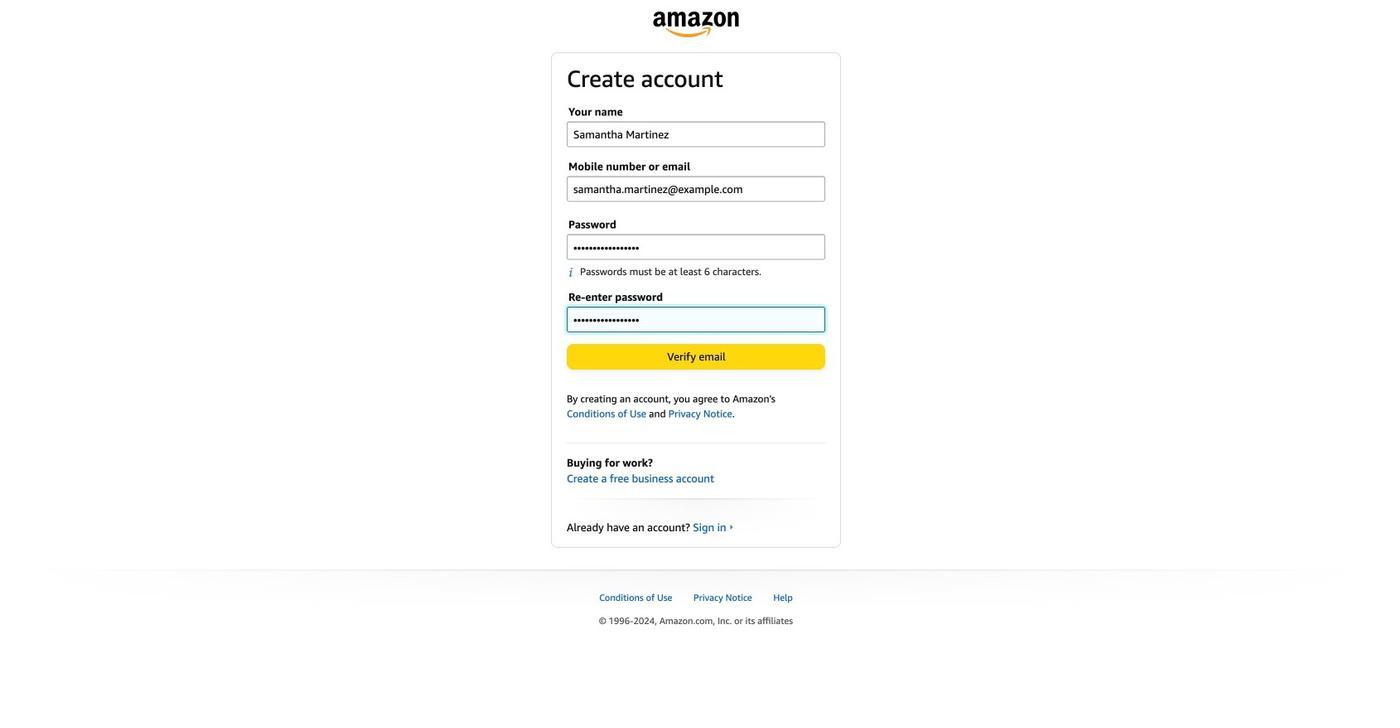 Task type: locate. For each thing, give the bounding box(es) containing it.
None email field
[[567, 176, 826, 202]]

At least 6 characters password field
[[567, 234, 826, 260]]

None submit
[[568, 345, 825, 369]]

None password field
[[567, 307, 826, 332]]

First and last name text field
[[567, 122, 826, 147]]



Task type: describe. For each thing, give the bounding box(es) containing it.
amazon image
[[654, 12, 739, 37]]

alert image
[[569, 267, 580, 278]]



